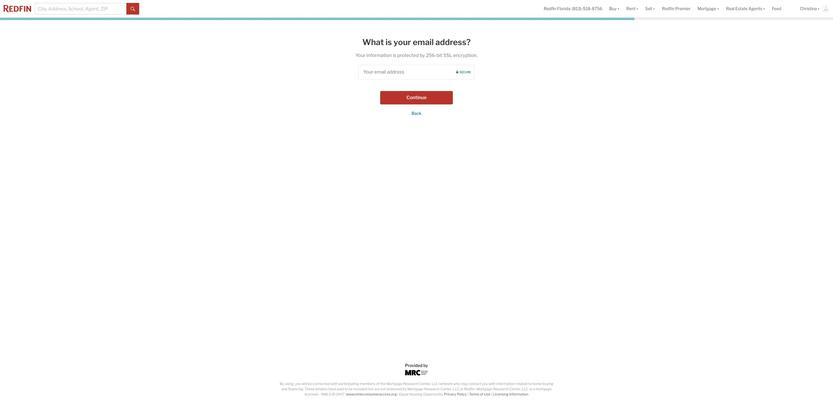 Task type: locate. For each thing, give the bounding box(es) containing it.
with up have
[[331, 382, 338, 386]]

0 horizontal spatial information
[[367, 53, 392, 58]]

▾ for rent ▾
[[637, 6, 639, 11]]

submit search image
[[131, 7, 135, 11]]

| right the use
[[492, 392, 493, 397]]

research up housing at bottom
[[404, 382, 419, 386]]

of for members
[[376, 382, 380, 386]]

be down participating at the bottom
[[349, 387, 353, 391]]

nmls
[[321, 392, 331, 397]]

▾ right buy at the top
[[618, 6, 620, 11]]

policy
[[457, 392, 467, 397]]

0 vertical spatial to
[[529, 382, 532, 386]]

1 horizontal spatial redfin
[[662, 6, 675, 11]]

City, Address, School, Agent, ZIP search field
[[35, 3, 127, 15]]

1 you from the left
[[295, 382, 301, 386]]

center,
[[420, 382, 431, 386], [441, 387, 452, 391], [510, 387, 521, 391]]

mortgage
[[698, 6, 717, 11], [387, 382, 403, 386], [408, 387, 424, 391], [477, 387, 493, 391]]

terms of use link
[[470, 392, 491, 397]]

research up opportunity.
[[425, 387, 440, 391]]

network
[[439, 382, 453, 386]]

by
[[420, 53, 425, 58], [424, 363, 428, 368], [403, 387, 407, 391]]

2 vertical spatial is
[[530, 387, 533, 391]]

0 vertical spatial is
[[386, 37, 392, 47]]

0 horizontal spatial be
[[308, 382, 312, 386]]

rent ▾
[[627, 6, 639, 11]]

0 horizontal spatial with
[[331, 382, 338, 386]]

(
[[346, 392, 347, 397]]

terms
[[470, 392, 480, 397]]

0 horizontal spatial of
[[376, 382, 380, 386]]

be up these
[[308, 382, 312, 386]]

|
[[468, 392, 469, 397], [492, 392, 493, 397]]

What is your email address? email field
[[359, 65, 475, 79]]

▾ right rent
[[637, 6, 639, 11]]

1 horizontal spatial is
[[393, 53, 397, 58]]

by up mortgage research center image
[[424, 363, 428, 368]]

4 ▾ from the left
[[718, 6, 720, 11]]

0 horizontal spatial to
[[345, 387, 348, 391]]

2 redfin from the left
[[662, 6, 675, 11]]

1 ▾ from the left
[[618, 6, 620, 11]]

continue
[[407, 95, 427, 100]]

lenders
[[316, 387, 328, 391]]

▾ right christina
[[818, 6, 820, 11]]

0 vertical spatial of
[[376, 382, 380, 386]]

redfin
[[544, 6, 557, 11], [662, 6, 675, 11]]

of left the
[[376, 382, 380, 386]]

is left the "a"
[[530, 387, 533, 391]]

buy ▾ button
[[606, 0, 623, 17]]

information down what
[[367, 53, 392, 58]]

may
[[461, 382, 468, 386]]

mortgage
[[536, 387, 552, 391]]

mortgage left real
[[698, 6, 717, 11]]

▾ right agents
[[764, 6, 766, 11]]

0 horizontal spatial is
[[386, 37, 392, 47]]

rent ▾ button
[[623, 0, 642, 17]]

1 vertical spatial be
[[349, 387, 353, 391]]

2 horizontal spatial is
[[530, 387, 533, 391]]

▾ for sell ▾
[[654, 6, 655, 11]]

center, up opportunity.
[[420, 382, 431, 386]]

housing
[[409, 392, 423, 397]]

buy ▾ button
[[610, 0, 620, 17]]

| down the redfin. at the right bottom of page
[[468, 392, 469, 397]]

by inside "by using, you will be connected with participating members of the mortgage research center, llc network who may contact you with information related to home buying and financing. these lenders have paid to be included but are not endorsed by mortgage research center, llc or redfin. mortgage research center, llc. is a mortgage licensee - nmls id 1907 ("
[[403, 387, 407, 391]]

you
[[295, 382, 301, 386], [482, 382, 488, 386]]

continue button
[[381, 91, 453, 104]]

is
[[386, 37, 392, 47], [393, 53, 397, 58], [530, 387, 533, 391]]

mortgage ▾
[[698, 6, 720, 11]]

1 redfin from the left
[[544, 6, 557, 11]]

by up equal in the left bottom of the page
[[403, 387, 407, 391]]

0 horizontal spatial you
[[295, 382, 301, 386]]

mortgage ▾ button
[[698, 0, 720, 17]]

6 ▾ from the left
[[818, 6, 820, 11]]

redfin premier
[[662, 6, 691, 11]]

1 with from the left
[[331, 382, 338, 386]]

1 horizontal spatial information
[[497, 382, 516, 386]]

0 horizontal spatial redfin
[[544, 6, 557, 11]]

2 vertical spatial by
[[403, 387, 407, 391]]

1 horizontal spatial of
[[480, 392, 484, 397]]

2 you from the left
[[482, 382, 488, 386]]

bit
[[437, 53, 443, 58]]

to up (
[[345, 387, 348, 391]]

1 horizontal spatial you
[[482, 382, 488, 386]]

christina
[[801, 6, 818, 11]]

what is your email address?
[[363, 37, 471, 47]]

1 horizontal spatial be
[[349, 387, 353, 391]]

▾
[[618, 6, 620, 11], [637, 6, 639, 11], [654, 6, 655, 11], [718, 6, 720, 11], [764, 6, 766, 11], [818, 6, 820, 11]]

redfin for redfin premier
[[662, 6, 675, 11]]

▾ left real
[[718, 6, 720, 11]]

llc
[[432, 382, 439, 386], [453, 387, 460, 391]]

▾ for christina ▾
[[818, 6, 820, 11]]

▾ right sell
[[654, 6, 655, 11]]

privacy policy link
[[444, 392, 467, 397]]

research up licensing
[[494, 387, 509, 391]]

-
[[319, 392, 320, 397]]

or
[[460, 387, 464, 391]]

0 horizontal spatial |
[[468, 392, 469, 397]]

you up "financing."
[[295, 382, 301, 386]]

information up licensing information link
[[497, 382, 516, 386]]

0 vertical spatial by
[[420, 53, 425, 58]]

0 vertical spatial llc
[[432, 382, 439, 386]]

home
[[533, 382, 542, 386]]

rent
[[627, 6, 636, 11]]

by left 256-
[[420, 53, 425, 58]]

1 vertical spatial of
[[480, 392, 484, 397]]

with up the use
[[489, 382, 496, 386]]

connected
[[313, 382, 330, 386]]

center, down 'network'
[[441, 387, 452, 391]]

llc.
[[522, 387, 529, 391]]

redfin premier button
[[659, 0, 695, 17]]

2 horizontal spatial center,
[[510, 387, 521, 391]]

redfin for redfin florida: (813)-518-8756
[[544, 6, 557, 11]]

center, up information
[[510, 387, 521, 391]]

1 horizontal spatial with
[[489, 382, 496, 386]]

is left protected
[[393, 53, 397, 58]]

of left the use
[[480, 392, 484, 397]]

are
[[375, 387, 380, 391]]

of inside "by using, you will be connected with participating members of the mortgage research center, llc network who may contact you with information related to home buying and financing. these lenders have paid to be included but are not endorsed by mortgage research center, llc or redfin. mortgage research center, llc. is a mortgage licensee - nmls id 1907 ("
[[376, 382, 380, 386]]

1 vertical spatial llc
[[453, 387, 460, 391]]

mortgage up housing at bottom
[[408, 387, 424, 391]]

licensing information link
[[493, 392, 529, 397]]

to
[[529, 382, 532, 386], [345, 387, 348, 391]]

opportunity.
[[423, 392, 444, 397]]

with
[[331, 382, 338, 386], [489, 382, 496, 386]]

▾ for buy ▾
[[618, 6, 620, 11]]

email address?
[[413, 37, 471, 47]]

3 ▾ from the left
[[654, 6, 655, 11]]

1 horizontal spatial |
[[492, 392, 493, 397]]

redfin left florida:
[[544, 6, 557, 11]]

2 ▾ from the left
[[637, 6, 639, 11]]

is left your
[[386, 37, 392, 47]]

0 horizontal spatial llc
[[432, 382, 439, 386]]

www.nmlsconsumeraccess.org link
[[347, 392, 397, 397]]

not
[[381, 387, 386, 391]]

redfin florida: (813)-518-8756
[[544, 6, 603, 11]]

information
[[367, 53, 392, 58], [497, 382, 516, 386]]

financing.
[[288, 387, 304, 391]]

redfin left premier
[[662, 6, 675, 11]]

to up the llc. at the right of the page
[[529, 382, 532, 386]]

sell ▾ button
[[642, 0, 659, 17]]

llc up privacy policy link
[[453, 387, 460, 391]]

of
[[376, 382, 380, 386], [480, 392, 484, 397]]

llc up opportunity.
[[432, 382, 439, 386]]

1 vertical spatial is
[[393, 53, 397, 58]]

).
[[397, 392, 399, 397]]

0 vertical spatial be
[[308, 382, 312, 386]]

information inside "by using, you will be connected with participating members of the mortgage research center, llc network who may contact you with information related to home buying and financing. these lenders have paid to be included but are not endorsed by mortgage research center, llc or redfin. mortgage research center, llc. is a mortgage licensee - nmls id 1907 ("
[[497, 382, 516, 386]]

real estate agents ▾ button
[[723, 0, 769, 17]]

▾ for mortgage ▾
[[718, 6, 720, 11]]

518-
[[583, 6, 592, 11]]

feed button
[[769, 0, 797, 17]]

redfin inside redfin premier button
[[662, 6, 675, 11]]

1 vertical spatial information
[[497, 382, 516, 386]]

estate
[[736, 6, 748, 11]]

you right the contact
[[482, 382, 488, 386]]

mortgage up the use
[[477, 387, 493, 391]]



Task type: vqa. For each thing, say whether or not it's contained in the screenshot.
It'S
no



Task type: describe. For each thing, give the bounding box(es) containing it.
0 horizontal spatial research
[[404, 382, 419, 386]]

1 vertical spatial to
[[345, 387, 348, 391]]

1 horizontal spatial center,
[[441, 387, 452, 391]]

sell
[[646, 6, 653, 11]]

id
[[332, 392, 336, 397]]

www.nmlsconsumeraccess.org
[[347, 392, 397, 397]]

what
[[363, 37, 384, 47]]

real estate agents ▾ link
[[727, 0, 766, 17]]

buy ▾
[[610, 6, 620, 11]]

rent ▾ button
[[627, 0, 639, 17]]

256-
[[426, 53, 437, 58]]

1 horizontal spatial llc
[[453, 387, 460, 391]]

buy
[[610, 6, 617, 11]]

1 | from the left
[[468, 392, 469, 397]]

1 vertical spatial by
[[424, 363, 428, 368]]

back
[[412, 111, 422, 116]]

is inside "by using, you will be connected with participating members of the mortgage research center, llc network who may contact you with information related to home buying and financing. these lenders have paid to be included but are not endorsed by mortgage research center, llc or redfin. mortgage research center, llc. is a mortgage licensee - nmls id 1907 ("
[[530, 387, 533, 391]]

who
[[454, 382, 461, 386]]

1907
[[336, 392, 345, 397]]

sell ▾
[[646, 6, 655, 11]]

related
[[516, 382, 528, 386]]

0 vertical spatial information
[[367, 53, 392, 58]]

your
[[356, 53, 366, 58]]

provided by
[[405, 363, 428, 368]]

real estate agents ▾
[[727, 6, 766, 11]]

will
[[302, 382, 307, 386]]

1 horizontal spatial research
[[425, 387, 440, 391]]

redfin.
[[465, 387, 476, 391]]

www.nmlsconsumeraccess.org ). equal housing opportunity. privacy policy | terms of use | licensing information
[[347, 392, 529, 397]]

by
[[280, 382, 284, 386]]

endorsed
[[387, 387, 402, 391]]

1 horizontal spatial to
[[529, 382, 532, 386]]

licensee
[[305, 392, 318, 397]]

paid
[[337, 387, 344, 391]]

licensing
[[493, 392, 509, 397]]

a
[[533, 387, 535, 391]]

privacy
[[444, 392, 457, 397]]

(813)-
[[572, 6, 583, 11]]

0 horizontal spatial center,
[[420, 382, 431, 386]]

protected
[[398, 53, 419, 58]]

information
[[510, 392, 529, 397]]

agents
[[749, 6, 763, 11]]

your information is protected by 256-bit ssl encryption.
[[356, 53, 478, 58]]

mortgage research center image
[[406, 370, 428, 376]]

2 horizontal spatial research
[[494, 387, 509, 391]]

sell ▾ button
[[646, 0, 655, 17]]

back button
[[412, 111, 422, 116]]

these
[[305, 387, 315, 391]]

and
[[282, 387, 288, 391]]

mortgage up endorsed
[[387, 382, 403, 386]]

christina ▾
[[801, 6, 820, 11]]

your
[[394, 37, 411, 47]]

florida:
[[558, 6, 572, 11]]

2 with from the left
[[489, 382, 496, 386]]

5 ▾ from the left
[[764, 6, 766, 11]]

by using, you will be connected with participating members of the mortgage research center, llc network who may contact you with information related to home buying and financing. these lenders have paid to be included but are not endorsed by mortgage research center, llc or redfin. mortgage research center, llc. is a mortgage licensee - nmls id 1907 (
[[280, 382, 554, 397]]

ssl encryption.
[[444, 53, 478, 58]]

mortgage ▾ button
[[695, 0, 723, 17]]

real
[[727, 6, 735, 11]]

of for terms
[[480, 392, 484, 397]]

have
[[329, 387, 336, 391]]

8756
[[592, 6, 603, 11]]

mortgage inside dropdown button
[[698, 6, 717, 11]]

buying
[[543, 382, 554, 386]]

equal
[[400, 392, 409, 397]]

contact
[[469, 382, 481, 386]]

provided
[[405, 363, 423, 368]]

included
[[354, 387, 368, 391]]

members
[[360, 382, 376, 386]]

feed
[[773, 6, 782, 11]]

2 | from the left
[[492, 392, 493, 397]]

using,
[[285, 382, 295, 386]]

premier
[[676, 6, 691, 11]]

participating
[[339, 382, 359, 386]]

but
[[368, 387, 374, 391]]

the
[[381, 382, 386, 386]]

use
[[485, 392, 491, 397]]



